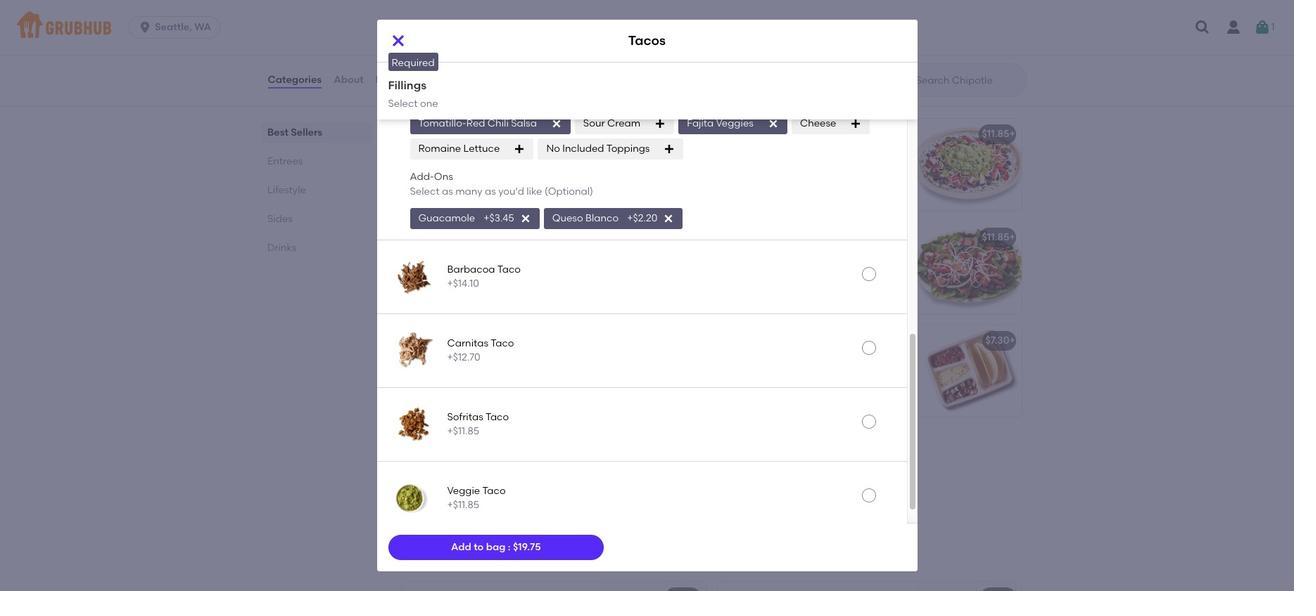 Task type: locate. For each thing, give the bounding box(es) containing it.
$12.55 +
[[665, 232, 700, 244]]

taco for barbacoa taco +$14.10
[[497, 264, 521, 276]]

cheese up veggies
[[411, 252, 447, 264]]

in right 'served'
[[508, 386, 517, 398]]

a inside 'your choice of freshly grilled meat, sofritas, or guacamole, and up to five toppings served in a soft or hard-shell tortilla.'
[[519, 386, 526, 398]]

tacos inside button
[[791, 8, 819, 20]]

1 horizontal spatial organic
[[747, 412, 784, 424]]

0 horizontal spatial soft
[[528, 386, 546, 398]]

toppings
[[801, 369, 843, 381], [430, 386, 472, 398]]

0 vertical spatial +$11.85
[[447, 426, 479, 438]]

entrees down white
[[399, 86, 455, 104]]

1 horizontal spatial with
[[873, 369, 893, 381]]

choice up sofritas,
[[434, 358, 466, 370]]

in left flour
[[449, 252, 458, 264]]

+$14.10
[[447, 278, 479, 290]]

svg image for romaine lettuce
[[514, 144, 525, 155]]

and right rice
[[498, 459, 517, 471]]

1 horizontal spatial soft
[[826, 384, 844, 396]]

blanco right &
[[486, 8, 520, 20]]

1 vertical spatial blanco
[[586, 212, 619, 224]]

salsa right chili
[[511, 118, 537, 130]]

fillings
[[388, 79, 426, 92]]

lifestyle up sides in the left top of the page
[[267, 184, 306, 196]]

ons
[[434, 171, 453, 183]]

taco inside veggie taco +$11.85
[[482, 485, 506, 497]]

grilled
[[513, 358, 543, 370]]

0 horizontal spatial as
[[442, 185, 453, 197]]

soft inside your choice of meat, guacamole or queso, and two toppings to go with a pair of crispy corn or soft flour tortillas.includes fruit or kid's chips and organic juice or milk.
[[826, 384, 844, 396]]

taco inside carnitas taco +$12.70
[[491, 337, 514, 349]]

your up sofritas,
[[411, 358, 431, 370]]

your inside your choice of meat, guacamole or queso, and two toppings to go with a pair of crispy corn or soft flour tortillas.includes fruit or kid's chips and organic juice or milk.
[[726, 355, 747, 367]]

as left you'd
[[485, 185, 496, 197]]

svg image for no included toppings
[[664, 144, 675, 155]]

your choice of freshly grilled meat, sofritas, or guacamole, and up to five toppings served in a soft or hard-shell tortilla.
[[411, 358, 573, 413]]

2 as from the left
[[485, 185, 496, 197]]

choice up queso, at bottom
[[749, 355, 781, 367]]

reviews button
[[375, 55, 415, 106]]

milk.
[[823, 412, 845, 424], [487, 487, 509, 499]]

svg image for sour cream
[[655, 118, 666, 130]]

kid's down flour
[[841, 398, 862, 410]]

of up veggies
[[445, 266, 455, 278]]

sour cream
[[583, 118, 641, 130]]

organic inside with a side of rice and beans. includes fruit or kid's chips and organic juice or milk.
[[411, 487, 447, 499]]

1 horizontal spatial 1
[[1271, 21, 1275, 33]]

0 horizontal spatial meat,
[[457, 266, 485, 278]]

0 vertical spatial fruit
[[807, 398, 826, 410]]

0 horizontal spatial cheese
[[411, 252, 447, 264]]

lifestyle down veggie taco image
[[399, 550, 462, 567]]

0 horizontal spatial your
[[411, 358, 431, 370]]

0 horizontal spatial lifestyle
[[267, 184, 306, 196]]

1 vertical spatial kid's
[[486, 473, 507, 485]]

of up two
[[784, 355, 793, 367]]

quesadilla
[[411, 232, 463, 244], [436, 439, 489, 451]]

cheese in a flour tortilla with your choice of meat, sofritas or fajita veggies and three included sides.
[[411, 252, 572, 292]]

of down carnitas
[[468, 358, 478, 370]]

blanco left +$2.20 at the top of page
[[586, 212, 619, 224]]

and inside cheese in a flour tortilla with your choice of meat, sofritas or fajita veggies and three included sides.
[[450, 280, 469, 292]]

meat, up two
[[795, 355, 824, 367]]

a left the side
[[435, 459, 441, 471]]

taco
[[497, 264, 521, 276], [491, 337, 514, 349], [486, 411, 509, 423], [482, 485, 506, 497]]

select down add-
[[410, 185, 440, 197]]

no
[[546, 143, 560, 155]]

juice
[[786, 412, 809, 424], [450, 487, 472, 499]]

meat,
[[457, 266, 485, 278], [795, 355, 824, 367], [545, 358, 573, 370]]

+$11.85 for sofritas taco +$11.85
[[447, 426, 479, 438]]

+$11.85 inside sofritas taco +$11.85
[[447, 426, 479, 438]]

veggies
[[411, 280, 447, 292]]

0 horizontal spatial organic
[[411, 487, 447, 499]]

+$11.85 inside veggie taco +$11.85
[[447, 500, 479, 512]]

svg image inside 1 button
[[1254, 19, 1271, 36]]

soft left flour
[[826, 384, 844, 396]]

fresh tomato salsa
[[418, 92, 511, 104]]

0 vertical spatial juice
[[786, 412, 809, 424]]

select down fillings
[[388, 97, 418, 109]]

juice inside your choice of meat, guacamole or queso, and two toppings to go with a pair of crispy corn or soft flour tortillas.includes fruit or kid's chips and organic juice or milk.
[[786, 412, 809, 424]]

tacos image
[[601, 326, 706, 418]]

1 vertical spatial tacos
[[628, 33, 666, 49]]

choice inside your choice of meat, guacamole or queso, and two toppings to go with a pair of crispy corn or soft flour tortillas.includes fruit or kid's chips and organic juice or milk.
[[749, 355, 781, 367]]

juice down the side
[[450, 487, 472, 499]]

0 horizontal spatial blanco
[[486, 8, 520, 20]]

milk. down rice
[[487, 487, 509, 499]]

meat, inside your choice of meat, guacamole or queso, and two toppings to go with a pair of crispy corn or soft flour tortillas.includes fruit or kid's chips and organic juice or milk.
[[795, 355, 824, 367]]

0 horizontal spatial kid's
[[486, 473, 507, 485]]

soft down up
[[528, 386, 546, 398]]

organic down tortillas.includes
[[747, 412, 784, 424]]

as down ons
[[442, 185, 453, 197]]

1 button
[[1254, 15, 1275, 40]]

bag
[[486, 542, 506, 554]]

white rice
[[418, 67, 469, 79]]

1 vertical spatial organic
[[411, 487, 447, 499]]

three
[[471, 280, 496, 292]]

flour
[[846, 384, 867, 396]]

1 horizontal spatial queso
[[552, 212, 583, 224]]

sides.
[[542, 280, 569, 292]]

0 vertical spatial cheese
[[800, 118, 836, 130]]

0 horizontal spatial chips
[[510, 473, 535, 485]]

taco up included
[[497, 264, 521, 276]]

best seller
[[734, 114, 777, 124]]

meat, inside 'your choice of freshly grilled meat, sofritas, or guacamole, and up to five toppings served in a soft or hard-shell tortilla.'
[[545, 358, 573, 370]]

1 horizontal spatial juice
[[786, 412, 809, 424]]

choice for your choice of freshly grilled meat, sofritas, or guacamole, and up to five toppings served in a soft or hard-shell tortilla.
[[434, 358, 466, 370]]

1 horizontal spatial meat,
[[545, 358, 573, 370]]

cheese for cheese
[[800, 118, 836, 130]]

or
[[525, 266, 534, 278], [883, 355, 893, 367], [450, 372, 460, 384], [814, 384, 823, 396], [548, 386, 558, 398], [829, 398, 838, 410], [811, 412, 821, 424], [474, 473, 484, 485], [475, 487, 484, 499]]

your up queso, at bottom
[[726, 355, 747, 367]]

toppings inside 'your choice of freshly grilled meat, sofritas, or guacamole, and up to five toppings served in a soft or hard-shell tortilla.'
[[430, 386, 472, 398]]

best
[[734, 114, 752, 124], [267, 127, 288, 139]]

fruit down corn
[[807, 398, 826, 410]]

0 horizontal spatial juice
[[450, 487, 472, 499]]

and
[[450, 280, 469, 292], [760, 369, 779, 381], [522, 372, 541, 384], [726, 412, 745, 424], [498, 459, 517, 471], [538, 473, 556, 485]]

1 horizontal spatial as
[[485, 185, 496, 197]]

of left rice
[[466, 459, 475, 471]]

and up crispy
[[760, 369, 779, 381]]

beans.
[[519, 459, 551, 471]]

1 horizontal spatial to
[[559, 372, 568, 384]]

barbacoa taco image
[[391, 255, 436, 300]]

0 vertical spatial chips
[[864, 398, 889, 410]]

meat, down flour
[[457, 266, 485, 278]]

1 vertical spatial +$11.85
[[447, 500, 479, 512]]

-
[[448, 40, 452, 52]]

organic inside your choice of meat, guacamole or queso, and two toppings to go with a pair of crispy corn or soft flour tortillas.includes fruit or kid's chips and organic juice or milk.
[[747, 412, 784, 424]]

1 horizontal spatial your
[[726, 355, 747, 367]]

burrito down veggies
[[726, 131, 759, 143]]

salad image
[[916, 223, 1021, 314]]

1 vertical spatial with
[[873, 369, 893, 381]]

and down barbacoa
[[450, 280, 469, 292]]

$11.85 +
[[667, 128, 700, 140], [982, 128, 1015, 140], [982, 232, 1015, 244]]

0 horizontal spatial queso
[[453, 8, 484, 20]]

queso blanco
[[552, 212, 619, 224]]

&
[[443, 8, 451, 20]]

1 horizontal spatial lifestyle
[[399, 550, 462, 567]]

select up required
[[410, 40, 440, 52]]

categories
[[268, 74, 322, 86]]

a left flour
[[460, 252, 467, 264]]

a
[[460, 252, 467, 264], [895, 369, 902, 381], [519, 386, 526, 398], [435, 459, 441, 471]]

1 vertical spatial cheese
[[411, 252, 447, 264]]

cheese right seller
[[800, 118, 836, 130]]

to left go
[[846, 369, 856, 381]]

queso
[[453, 8, 484, 20], [552, 212, 583, 224]]

burrito up romaine
[[411, 128, 443, 140]]

kid's
[[841, 398, 862, 410], [486, 473, 507, 485]]

to right up
[[559, 372, 568, 384]]

a inside cheese in a flour tortilla with your choice of meat, sofritas or fajita veggies and three included sides.
[[460, 252, 467, 264]]

0 horizontal spatial burrito
[[411, 128, 443, 140]]

select 1 - 5
[[410, 40, 460, 52]]

1 vertical spatial 1
[[442, 40, 445, 52]]

tortillas.includes
[[726, 398, 805, 410]]

sofritas taco image
[[391, 402, 436, 447]]

add-ons select as many as you'd like (optional)
[[410, 171, 593, 197]]

kid's down rice
[[486, 473, 507, 485]]

+
[[694, 128, 700, 140], [1009, 128, 1015, 140], [694, 232, 700, 244], [1009, 232, 1015, 244], [1009, 335, 1015, 347]]

1 vertical spatial queso
[[552, 212, 583, 224]]

kid's inside your choice of meat, guacamole or queso, and two toppings to go with a pair of crispy corn or soft flour tortillas.includes fruit or kid's chips and organic juice or milk.
[[841, 398, 862, 410]]

chips down the beans.
[[510, 473, 535, 485]]

0 vertical spatial tacos
[[791, 8, 819, 20]]

Search Chipotle search field
[[914, 74, 1022, 87]]

$11.85 + for burrito
[[667, 128, 700, 140]]

svg image
[[1194, 19, 1211, 36], [138, 20, 152, 34], [389, 32, 406, 49], [551, 118, 562, 130], [768, 118, 779, 130], [850, 118, 862, 130], [663, 213, 674, 224]]

organic
[[747, 412, 784, 424], [411, 487, 447, 499]]

with up the fajita
[[529, 252, 549, 264]]

fruit inside with a side of rice and beans. includes fruit or kid's chips and organic juice or milk.
[[453, 473, 472, 485]]

salsa up chili
[[485, 92, 511, 104]]

svg image
[[1254, 19, 1271, 36], [655, 118, 666, 130], [514, 144, 525, 155], [664, 144, 675, 155], [520, 213, 531, 224]]

chips down flour
[[864, 398, 889, 410]]

1 horizontal spatial cheese
[[800, 118, 836, 130]]

0 horizontal spatial toppings
[[430, 386, 472, 398]]

taco down 'served'
[[486, 411, 509, 423]]

+$11.85 down the veggie
[[447, 500, 479, 512]]

toppings up corn
[[801, 369, 843, 381]]

and down grilled
[[522, 372, 541, 384]]

with right go
[[873, 369, 893, 381]]

your for your choice of freshly grilled meat, sofritas, or guacamole, and up to five toppings served in a soft or hard-shell tortilla.
[[411, 358, 431, 370]]

1 vertical spatial juice
[[450, 487, 472, 499]]

select inside fillings select one
[[388, 97, 418, 109]]

0 horizontal spatial best
[[267, 127, 288, 139]]

1 vertical spatial entrees
[[267, 156, 303, 167]]

+$11.85
[[447, 426, 479, 438], [447, 500, 479, 512]]

2 vertical spatial tacos
[[411, 338, 439, 350]]

select
[[410, 40, 440, 52], [388, 97, 418, 109], [410, 185, 440, 197]]

veggie taco +$11.85
[[447, 485, 506, 512]]

burrito image
[[601, 119, 706, 211]]

kid's quesadilla image
[[601, 429, 706, 521]]

1 horizontal spatial kid's
[[841, 398, 862, 410]]

chips
[[864, 398, 889, 410], [510, 473, 535, 485]]

to left bag
[[474, 542, 484, 554]]

seattle, wa button
[[129, 16, 226, 39]]

a right go
[[895, 369, 902, 381]]

taco inside sofritas taco +$11.85
[[486, 411, 509, 423]]

1 horizontal spatial toppings
[[801, 369, 843, 381]]

carnitas taco image
[[391, 329, 436, 374]]

best for best seller
[[734, 114, 752, 124]]

quesadilla up the side
[[436, 439, 489, 451]]

1 vertical spatial milk.
[[487, 487, 509, 499]]

organic down the includes
[[411, 487, 447, 499]]

1 vertical spatial best
[[267, 127, 288, 139]]

0 horizontal spatial tacos
[[411, 338, 439, 350]]

0 horizontal spatial to
[[474, 542, 484, 554]]

1 vertical spatial toppings
[[430, 386, 472, 398]]

meat, inside cheese in a flour tortilla with your choice of meat, sofritas or fajita veggies and three included sides.
[[457, 266, 485, 278]]

best sellers
[[267, 127, 322, 139]]

taco up freshly
[[491, 337, 514, 349]]

milk. down guacamole on the right bottom
[[823, 412, 845, 424]]

0 horizontal spatial in
[[449, 252, 458, 264]]

1 vertical spatial select
[[388, 97, 418, 109]]

tacos
[[791, 8, 819, 20], [628, 33, 666, 49], [411, 338, 439, 350]]

0 horizontal spatial fruit
[[453, 473, 472, 485]]

0 vertical spatial blanco
[[486, 8, 520, 20]]

soft inside 'your choice of freshly grilled meat, sofritas, or guacamole, and up to five toppings served in a soft or hard-shell tortilla.'
[[528, 386, 546, 398]]

1 horizontal spatial milk.
[[823, 412, 845, 424]]

2 horizontal spatial meat,
[[795, 355, 824, 367]]

milk. inside your choice of meat, guacamole or queso, and two toppings to go with a pair of crispy corn or soft flour tortillas.includes fruit or kid's chips and organic juice or milk.
[[823, 412, 845, 424]]

$19.75
[[513, 542, 541, 554]]

kid's quesadilla
[[411, 439, 489, 451]]

0 vertical spatial toppings
[[801, 369, 843, 381]]

1 vertical spatial chips
[[510, 473, 535, 485]]

taco inside barbacoa taco +$14.10
[[497, 264, 521, 276]]

salsa
[[485, 92, 511, 104], [511, 118, 537, 130]]

0 vertical spatial queso
[[453, 8, 484, 20]]

1 horizontal spatial burrito
[[726, 131, 759, 143]]

lifestyle
[[267, 184, 306, 196], [399, 550, 462, 567]]

1 horizontal spatial blanco
[[586, 212, 619, 224]]

choice inside 'your choice of freshly grilled meat, sofritas, or guacamole, and up to five toppings served in a soft or hard-shell tortilla.'
[[434, 358, 466, 370]]

taco down rice
[[482, 485, 506, 497]]

+$11.85 for veggie taco +$11.85
[[447, 500, 479, 512]]

best up burrito bowl
[[734, 114, 752, 124]]

best left sellers
[[267, 127, 288, 139]]

toppings inside your choice of meat, guacamole or queso, and two toppings to go with a pair of crispy corn or soft flour tortillas.includes fruit or kid's chips and organic juice or milk.
[[801, 369, 843, 381]]

many
[[455, 185, 482, 197]]

2 vertical spatial select
[[410, 185, 440, 197]]

meat, up up
[[545, 358, 573, 370]]

chips inside with a side of rice and beans. includes fruit or kid's chips and organic juice or milk.
[[510, 473, 535, 485]]

seattle,
[[155, 21, 192, 33]]

$11.85 + for salad
[[982, 232, 1015, 244]]

0 vertical spatial kid's
[[841, 398, 862, 410]]

2 +$11.85 from the top
[[447, 500, 479, 512]]

1 horizontal spatial fruit
[[807, 398, 826, 410]]

queso right &
[[453, 8, 484, 20]]

romaine
[[418, 143, 461, 155]]

your inside 'your choice of freshly grilled meat, sofritas, or guacamole, and up to five toppings served in a soft or hard-shell tortilla.'
[[411, 358, 431, 370]]

0 vertical spatial with
[[529, 252, 549, 264]]

1 as from the left
[[442, 185, 453, 197]]

0 horizontal spatial with
[[529, 252, 549, 264]]

0 vertical spatial entrees
[[399, 86, 455, 104]]

1 vertical spatial fruit
[[453, 473, 472, 485]]

0 vertical spatial organic
[[747, 412, 784, 424]]

taco for veggie taco +$11.85
[[482, 485, 506, 497]]

2 horizontal spatial tacos
[[791, 8, 819, 20]]

0 vertical spatial in
[[449, 252, 458, 264]]

to
[[846, 369, 856, 381], [559, 372, 568, 384], [474, 542, 484, 554]]

2 horizontal spatial to
[[846, 369, 856, 381]]

0 vertical spatial milk.
[[823, 412, 845, 424]]

fruit inside your choice of meat, guacamole or queso, and two toppings to go with a pair of crispy corn or soft flour tortillas.includes fruit or kid's chips and organic juice or milk.
[[807, 398, 826, 410]]

kid's inside with a side of rice and beans. includes fruit or kid's chips and organic juice or milk.
[[486, 473, 507, 485]]

fruit up the veggie
[[453, 473, 472, 485]]

burrito
[[411, 128, 443, 140], [726, 131, 759, 143]]

entrees down best sellers at left top
[[267, 156, 303, 167]]

1 horizontal spatial best
[[734, 114, 752, 124]]

1 horizontal spatial chips
[[864, 398, 889, 410]]

lettuce
[[463, 143, 500, 155]]

1 vertical spatial in
[[508, 386, 517, 398]]

1 horizontal spatial in
[[508, 386, 517, 398]]

toppings up shell
[[430, 386, 472, 398]]

0 vertical spatial best
[[734, 114, 752, 124]]

cheese inside cheese in a flour tortilla with your choice of meat, sofritas or fajita veggies and three included sides.
[[411, 252, 447, 264]]

0 vertical spatial 1
[[1271, 21, 1275, 33]]

of
[[445, 266, 455, 278], [784, 355, 793, 367], [468, 358, 478, 370], [747, 384, 757, 396], [466, 459, 475, 471]]

0 horizontal spatial milk.
[[487, 487, 509, 499]]

choice up veggies
[[411, 266, 443, 278]]

of inside with a side of rice and beans. includes fruit or kid's chips and organic juice or milk.
[[466, 459, 475, 471]]

of right pair
[[747, 384, 757, 396]]

juice down corn
[[786, 412, 809, 424]]

queso down the (optional)
[[552, 212, 583, 224]]

in
[[449, 252, 458, 264], [508, 386, 517, 398]]

1 +$11.85 from the top
[[447, 426, 479, 438]]

quesadilla down guacamole
[[411, 232, 463, 244]]

+$11.85 down 'sofritas' on the bottom left of page
[[447, 426, 479, 438]]

a down grilled
[[519, 386, 526, 398]]



Task type: describe. For each thing, give the bounding box(es) containing it.
includes
[[411, 473, 450, 485]]

add-
[[410, 171, 434, 183]]

blanco inside chips & queso blanco button
[[486, 8, 520, 20]]

red
[[466, 118, 485, 130]]

veggie taco image
[[391, 476, 436, 521]]

$7.30
[[985, 335, 1009, 347]]

pair
[[726, 384, 745, 396]]

chips inside your choice of meat, guacamole or queso, and two toppings to go with a pair of crispy corn or soft flour tortillas.includes fruit or kid's chips and organic juice or milk.
[[864, 398, 889, 410]]

1 horizontal spatial tacos
[[628, 33, 666, 49]]

you'd
[[498, 185, 524, 197]]

svg image inside "seattle, wa" button
[[138, 20, 152, 34]]

about
[[334, 74, 364, 86]]

+ for burrito
[[694, 128, 700, 140]]

0 vertical spatial lifestyle
[[267, 184, 306, 196]]

add
[[451, 542, 471, 554]]

main navigation navigation
[[0, 0, 1294, 55]]

1 vertical spatial salsa
[[511, 118, 537, 130]]

and down pair
[[726, 412, 745, 424]]

taco for carnitas taco +$12.70
[[491, 337, 514, 349]]

juice inside with a side of rice and beans. includes fruit or kid's chips and organic juice or milk.
[[450, 487, 472, 499]]

categories button
[[267, 55, 322, 106]]

sellers
[[290, 127, 322, 139]]

one
[[420, 97, 438, 109]]

wholesome bowl image
[[916, 583, 1021, 592]]

with
[[411, 459, 433, 471]]

sides
[[267, 213, 292, 225]]

guacamole,
[[463, 372, 520, 384]]

flour
[[469, 252, 492, 264]]

or inside cheese in a flour tortilla with your choice of meat, sofritas or fajita veggies and three included sides.
[[525, 266, 534, 278]]

a inside with a side of rice and beans. includes fruit or kid's chips and organic juice or milk.
[[435, 459, 441, 471]]

sofritas
[[487, 266, 522, 278]]

fillings select one
[[388, 79, 438, 109]]

kid's build your own image
[[916, 326, 1021, 418]]

included
[[562, 143, 604, 155]]

chili
[[488, 118, 509, 130]]

burrito bowl
[[726, 131, 784, 143]]

bowl
[[761, 131, 784, 143]]

guacamole
[[418, 212, 475, 224]]

shell
[[437, 401, 459, 413]]

1 vertical spatial lifestyle
[[399, 550, 462, 567]]

two
[[781, 369, 799, 381]]

freshly
[[480, 358, 511, 370]]

tomatillo-
[[418, 118, 466, 130]]

queso inside button
[[453, 8, 484, 20]]

like
[[527, 185, 542, 197]]

with inside your choice of meat, guacamole or queso, and two toppings to go with a pair of crispy corn or soft flour tortillas.includes fruit or kid's chips and organic juice or milk.
[[873, 369, 893, 381]]

1 vertical spatial quesadilla
[[436, 439, 489, 451]]

go
[[858, 369, 870, 381]]

+ for quesadilla
[[694, 232, 700, 244]]

$11.85 for burrito
[[667, 128, 694, 140]]

best for best sellers
[[267, 127, 288, 139]]

about button
[[333, 55, 364, 106]]

romaine lettuce
[[418, 143, 500, 155]]

0 horizontal spatial 1
[[442, 40, 445, 52]]

wa
[[194, 21, 211, 33]]

your choice of meat, guacamole or queso, and two toppings to go with a pair of crispy corn or soft flour tortillas.includes fruit or kid's chips and organic juice or milk.
[[726, 355, 902, 424]]

with inside cheese in a flour tortilla with your choice of meat, sofritas or fajita veggies and three included sides.
[[529, 252, 549, 264]]

a inside your choice of meat, guacamole or queso, and two toppings to go with a pair of crispy corn or soft flour tortillas.includes fruit or kid's chips and organic juice or milk.
[[895, 369, 902, 381]]

of inside 'your choice of freshly grilled meat, sofritas, or guacamole, and up to five toppings served in a soft or hard-shell tortilla.'
[[468, 358, 478, 370]]

+$12.70
[[447, 352, 480, 364]]

salad
[[726, 232, 754, 244]]

required
[[392, 57, 435, 69]]

burrito bowl image
[[916, 119, 1021, 211]]

burrito for burrito bowl
[[726, 131, 759, 143]]

tomato
[[446, 92, 483, 104]]

your
[[551, 252, 572, 264]]

rice
[[449, 67, 469, 79]]

:
[[508, 542, 511, 554]]

choice inside cheese in a flour tortilla with your choice of meat, sofritas or fajita veggies and three included sides.
[[411, 266, 443, 278]]

0 horizontal spatial entrees
[[267, 156, 303, 167]]

guacamole
[[826, 355, 881, 367]]

crispy
[[759, 384, 787, 396]]

sofritas
[[447, 411, 483, 423]]

of inside cheese in a flour tortilla with your choice of meat, sofritas or fajita veggies and three included sides.
[[445, 266, 455, 278]]

sofritas,
[[411, 372, 448, 384]]

chips
[[413, 8, 441, 20]]

fajita
[[537, 266, 561, 278]]

tacos button
[[780, 0, 1021, 54]]

0 vertical spatial select
[[410, 40, 440, 52]]

quesadilla image
[[601, 223, 706, 314]]

$12.55
[[665, 232, 694, 244]]

(optional)
[[545, 185, 593, 197]]

and inside 'your choice of freshly grilled meat, sofritas, or guacamole, and up to five toppings served in a soft or hard-shell tortilla.'
[[522, 372, 541, 384]]

sofritas taco +$11.85
[[447, 411, 509, 438]]

tortilla.
[[461, 401, 494, 413]]

carnitas taco +$12.70
[[447, 337, 514, 364]]

to inside 'your choice of freshly grilled meat, sofritas, or guacamole, and up to five toppings served in a soft or hard-shell tortilla.'
[[559, 372, 568, 384]]

$11.85 for salad
[[982, 232, 1009, 244]]

no included toppings
[[546, 143, 650, 155]]

select inside add-ons select as many as you'd like (optional)
[[410, 185, 440, 197]]

to inside your choice of meat, guacamole or queso, and two toppings to go with a pair of crispy corn or soft flour tortillas.includes fruit or kid's chips and organic juice or milk.
[[846, 369, 856, 381]]

cheese for cheese in a flour tortilla with your choice of meat, sofritas or fajita veggies and three included sides.
[[411, 252, 447, 264]]

1 horizontal spatial entrees
[[399, 86, 455, 104]]

side
[[444, 459, 463, 471]]

served
[[474, 386, 506, 398]]

+$2.20
[[627, 212, 658, 224]]

barbacoa
[[447, 264, 495, 276]]

1 inside button
[[1271, 21, 1275, 33]]

taco for sofritas taco +$11.85
[[486, 411, 509, 423]]

drinks
[[267, 242, 296, 254]]

milk. inside with a side of rice and beans. includes fruit or kid's chips and organic juice or milk.
[[487, 487, 509, 499]]

rice
[[477, 459, 495, 471]]

chips & queso blanco button
[[402, 0, 769, 54]]

in inside cheese in a flour tortilla with your choice of meat, sofritas or fajita veggies and three included sides.
[[449, 252, 458, 264]]

five
[[411, 386, 427, 398]]

5
[[454, 40, 460, 52]]

and down the beans.
[[538, 473, 556, 485]]

with a side of rice and beans. includes fruit or kid's chips and organic juice or milk.
[[411, 459, 556, 499]]

choice for your choice of meat, guacamole or queso, and two toppings to go with a pair of crispy corn or soft flour tortillas.includes fruit or kid's chips and organic juice or milk.
[[749, 355, 781, 367]]

your for your choice of meat, guacamole or queso, and two toppings to go with a pair of crispy corn or soft flour tortillas.includes fruit or kid's chips and organic juice or milk.
[[726, 355, 747, 367]]

sour
[[583, 118, 605, 130]]

add to bag : $19.75
[[451, 542, 541, 554]]

in inside 'your choice of freshly grilled meat, sofritas, or guacamole, and up to five toppings served in a soft or hard-shell tortilla.'
[[508, 386, 517, 398]]

balanced macros bowl image
[[601, 583, 706, 592]]

0 vertical spatial quesadilla
[[411, 232, 463, 244]]

included
[[498, 280, 540, 292]]

corn
[[790, 384, 811, 396]]

+$3.45
[[484, 212, 514, 224]]

queso,
[[726, 369, 757, 381]]

tortilla
[[495, 252, 527, 264]]

cream
[[607, 118, 641, 130]]

burrito for burrito
[[411, 128, 443, 140]]

up
[[544, 372, 556, 384]]

+ for salad
[[1009, 232, 1015, 244]]

0 vertical spatial salsa
[[485, 92, 511, 104]]

chips & queso blanco
[[413, 8, 520, 20]]

tomatillo-red chili salsa
[[418, 118, 537, 130]]

veggie
[[447, 485, 480, 497]]



Task type: vqa. For each thing, say whether or not it's contained in the screenshot.
the right the delivery
no



